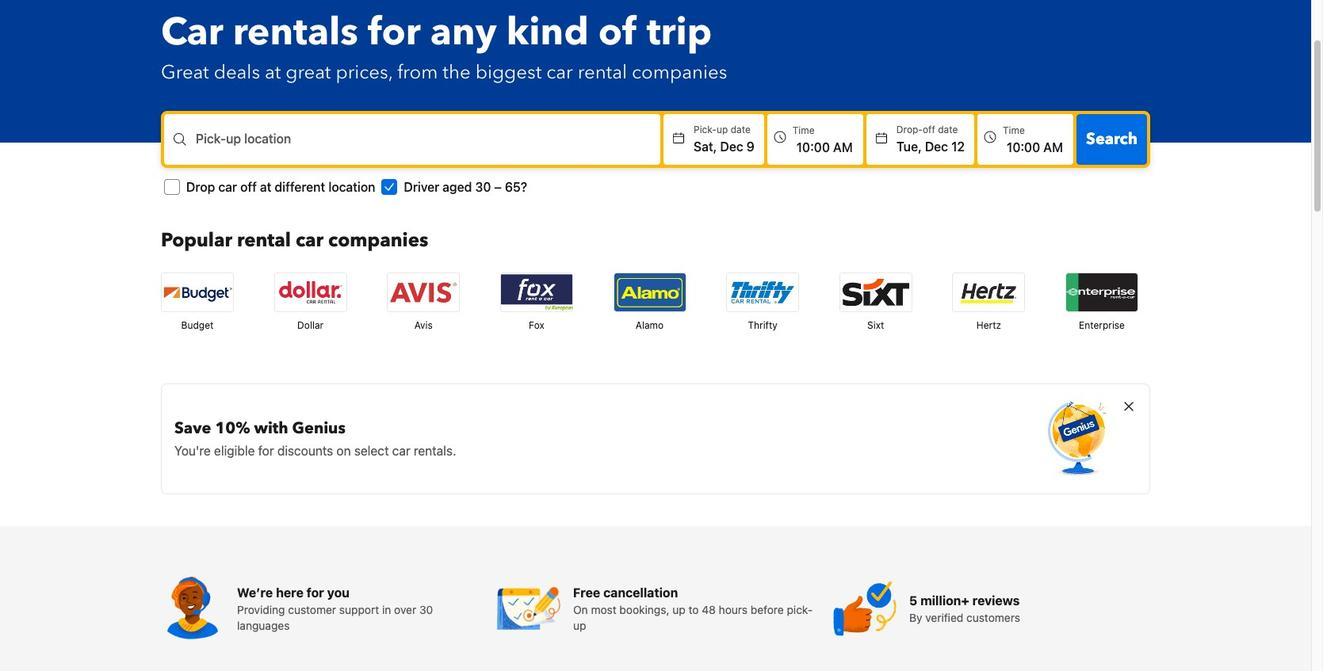 Task type: vqa. For each thing, say whether or not it's contained in the screenshot.
bottom information,
no



Task type: describe. For each thing, give the bounding box(es) containing it.
drop-
[[897, 124, 923, 136]]

most
[[591, 604, 617, 617]]

providing
[[237, 604, 285, 617]]

fox logo image
[[501, 274, 573, 312]]

you're
[[174, 444, 211, 459]]

car right drop
[[218, 180, 237, 195]]

driver aged 30 – 65?
[[404, 180, 527, 195]]

pick-up date sat, dec 9
[[694, 124, 755, 154]]

deals
[[214, 60, 260, 86]]

eligible
[[214, 444, 255, 459]]

select
[[354, 444, 389, 459]]

enterprise logo image
[[1067, 274, 1138, 312]]

kind
[[507, 7, 589, 59]]

drop car off at different location
[[186, 180, 375, 195]]

popular rental car companies
[[161, 228, 429, 254]]

5
[[910, 594, 918, 609]]

0 horizontal spatial location
[[244, 132, 291, 146]]

up down on
[[573, 620, 586, 633]]

free
[[573, 586, 601, 601]]

dec for 12
[[925, 140, 949, 154]]

1 vertical spatial at
[[260, 180, 272, 195]]

free cancellation on most bookings, up to 48 hours before pick- up
[[573, 586, 813, 633]]

you
[[327, 586, 350, 601]]

sixt logo image
[[840, 274, 912, 312]]

car inside car rentals for any kind of trip great deals at great prices, from the biggest car rental companies
[[547, 60, 573, 86]]

up down deals
[[226, 132, 241, 146]]

search button
[[1077, 114, 1148, 165]]

avis logo image
[[388, 274, 459, 312]]

30 inside we're here for you providing customer support in over 30 languages
[[420, 604, 433, 617]]

budget
[[181, 320, 214, 332]]

reviews
[[973, 594, 1020, 609]]

great
[[286, 60, 331, 86]]

customer
[[288, 604, 336, 617]]

pick-up location
[[196, 132, 291, 146]]

hertz
[[977, 320, 1002, 332]]

aged
[[443, 180, 472, 195]]

companies inside car rentals for any kind of trip great deals at great prices, from the biggest car rental companies
[[632, 60, 728, 86]]

dollar logo image
[[275, 274, 346, 312]]

customers
[[967, 612, 1021, 625]]

in
[[382, 604, 391, 617]]

we're here for you providing customer support in over 30 languages
[[237, 586, 433, 633]]

fox
[[529, 320, 545, 332]]

48
[[702, 604, 716, 617]]

we're here for you image
[[161, 578, 224, 641]]

date for 12
[[938, 124, 958, 136]]

0 horizontal spatial rental
[[237, 228, 291, 254]]

save
[[174, 418, 211, 440]]

by
[[910, 612, 923, 625]]

thrifty
[[748, 320, 778, 332]]



Task type: locate. For each thing, give the bounding box(es) containing it.
alamo
[[636, 320, 664, 332]]

here
[[276, 586, 304, 601]]

avis
[[415, 320, 433, 332]]

any
[[431, 7, 497, 59]]

at left 'different'
[[260, 180, 272, 195]]

verified
[[926, 612, 964, 625]]

1 horizontal spatial pick-
[[694, 124, 717, 136]]

the
[[443, 60, 471, 86]]

thrifty logo image
[[727, 274, 799, 312]]

date up 12
[[938, 124, 958, 136]]

prices,
[[336, 60, 393, 86]]

sixt
[[868, 320, 885, 332]]

sat,
[[694, 140, 717, 154]]

1 vertical spatial rental
[[237, 228, 291, 254]]

2 date from the left
[[938, 124, 958, 136]]

1 horizontal spatial off
[[923, 124, 936, 136]]

rental down drop car off at different location
[[237, 228, 291, 254]]

car
[[547, 60, 573, 86], [218, 180, 237, 195], [296, 228, 324, 254], [392, 444, 411, 459]]

1 horizontal spatial rental
[[578, 60, 627, 86]]

12
[[952, 140, 965, 154]]

–
[[494, 180, 502, 195]]

rentals
[[233, 7, 359, 59]]

30 left –
[[475, 180, 491, 195]]

0 vertical spatial at
[[265, 60, 281, 86]]

from
[[397, 60, 438, 86]]

at left great
[[265, 60, 281, 86]]

over
[[394, 604, 417, 617]]

enterprise
[[1079, 320, 1125, 332]]

2 vertical spatial for
[[307, 586, 324, 601]]

rental down of
[[578, 60, 627, 86]]

date for 9
[[731, 124, 751, 136]]

1 date from the left
[[731, 124, 751, 136]]

date inside drop-off date tue, dec 12
[[938, 124, 958, 136]]

rental inside car rentals for any kind of trip great deals at great prices, from the biggest car rental companies
[[578, 60, 627, 86]]

for inside we're here for you providing customer support in over 30 languages
[[307, 586, 324, 601]]

up
[[717, 124, 728, 136], [226, 132, 241, 146], [673, 604, 686, 617], [573, 620, 586, 633]]

off inside drop-off date tue, dec 12
[[923, 124, 936, 136]]

0 horizontal spatial 30
[[420, 604, 433, 617]]

drop-off date tue, dec 12
[[897, 124, 965, 154]]

0 vertical spatial location
[[244, 132, 291, 146]]

hertz logo image
[[954, 274, 1025, 312]]

companies down driver
[[328, 228, 429, 254]]

rentals.
[[414, 444, 456, 459]]

languages
[[237, 620, 290, 633]]

alamo logo image
[[614, 274, 686, 312]]

for inside car rentals for any kind of trip great deals at great prices, from the biggest car rental companies
[[368, 7, 421, 59]]

65?
[[505, 180, 527, 195]]

on
[[573, 604, 588, 617]]

companies
[[632, 60, 728, 86], [328, 228, 429, 254]]

dollar
[[297, 320, 324, 332]]

location up drop car off at different location
[[244, 132, 291, 146]]

0 horizontal spatial for
[[258, 444, 274, 459]]

companies down trip
[[632, 60, 728, 86]]

2 horizontal spatial for
[[368, 7, 421, 59]]

1 horizontal spatial location
[[329, 180, 375, 195]]

5 million+ reviews by verified customers
[[910, 594, 1021, 625]]

0 horizontal spatial pick-
[[196, 132, 226, 146]]

0 vertical spatial rental
[[578, 60, 627, 86]]

1 horizontal spatial 30
[[475, 180, 491, 195]]

1 dec from the left
[[720, 140, 744, 154]]

trip
[[647, 7, 712, 59]]

up inside pick-up date sat, dec 9
[[717, 124, 728, 136]]

1 vertical spatial companies
[[328, 228, 429, 254]]

dec left 9
[[720, 140, 744, 154]]

for for here
[[307, 586, 324, 601]]

5 million+ reviews image
[[834, 578, 897, 641]]

support
[[339, 604, 379, 617]]

1 vertical spatial off
[[240, 180, 257, 195]]

on
[[337, 444, 351, 459]]

1 horizontal spatial date
[[938, 124, 958, 136]]

10%
[[215, 418, 250, 440]]

with
[[254, 418, 288, 440]]

for for rentals
[[368, 7, 421, 59]]

1 vertical spatial for
[[258, 444, 274, 459]]

pick-
[[694, 124, 717, 136], [196, 132, 226, 146]]

0 horizontal spatial companies
[[328, 228, 429, 254]]

dec inside drop-off date tue, dec 12
[[925, 140, 949, 154]]

budget logo image
[[162, 274, 233, 312]]

0 vertical spatial off
[[923, 124, 936, 136]]

car
[[161, 7, 223, 59]]

for inside save 10% with genius you're eligible for discounts on select car rentals.
[[258, 444, 274, 459]]

car down kind
[[547, 60, 573, 86]]

pick- for pick-up location
[[196, 132, 226, 146]]

0 vertical spatial for
[[368, 7, 421, 59]]

up left to
[[673, 604, 686, 617]]

car right select
[[392, 444, 411, 459]]

million+
[[921, 594, 970, 609]]

tue,
[[897, 140, 922, 154]]

pick- up sat,
[[694, 124, 717, 136]]

bookings,
[[620, 604, 670, 617]]

date up 9
[[731, 124, 751, 136]]

at
[[265, 60, 281, 86], [260, 180, 272, 195]]

location
[[244, 132, 291, 146], [329, 180, 375, 195]]

drop
[[186, 180, 215, 195]]

driver
[[404, 180, 440, 195]]

biggest
[[476, 60, 542, 86]]

1 horizontal spatial companies
[[632, 60, 728, 86]]

dec for 9
[[720, 140, 744, 154]]

at inside car rentals for any kind of trip great deals at great prices, from the biggest car rental companies
[[265, 60, 281, 86]]

different
[[275, 180, 325, 195]]

for
[[368, 7, 421, 59], [258, 444, 274, 459], [307, 586, 324, 601]]

1 horizontal spatial for
[[307, 586, 324, 601]]

dec
[[720, 140, 744, 154], [925, 140, 949, 154]]

date
[[731, 124, 751, 136], [938, 124, 958, 136]]

9
[[747, 140, 755, 154]]

date inside pick-up date sat, dec 9
[[731, 124, 751, 136]]

up up sat,
[[717, 124, 728, 136]]

pick-
[[787, 604, 813, 617]]

for down with
[[258, 444, 274, 459]]

save 10% with genius you're eligible for discounts on select car rentals.
[[174, 418, 456, 459]]

pick- for pick-up date sat, dec 9
[[694, 124, 717, 136]]

car inside save 10% with genius you're eligible for discounts on select car rentals.
[[392, 444, 411, 459]]

we're
[[237, 586, 273, 601]]

0 horizontal spatial dec
[[720, 140, 744, 154]]

Pick-up location field
[[196, 140, 661, 159]]

for up "customer"
[[307, 586, 324, 601]]

hours
[[719, 604, 748, 617]]

off
[[923, 124, 936, 136], [240, 180, 257, 195]]

dec left 12
[[925, 140, 949, 154]]

30
[[475, 180, 491, 195], [420, 604, 433, 617]]

car rentals for any kind of trip great deals at great prices, from the biggest car rental companies
[[161, 7, 728, 86]]

of
[[599, 7, 637, 59]]

search
[[1087, 129, 1138, 150]]

discounts
[[277, 444, 333, 459]]

1 vertical spatial location
[[329, 180, 375, 195]]

dec inside pick-up date sat, dec 9
[[720, 140, 744, 154]]

pick- up drop
[[196, 132, 226, 146]]

1 vertical spatial 30
[[420, 604, 433, 617]]

cancellation
[[604, 586, 678, 601]]

to
[[689, 604, 699, 617]]

before
[[751, 604, 784, 617]]

for up from
[[368, 7, 421, 59]]

0 vertical spatial companies
[[632, 60, 728, 86]]

pick- inside pick-up date sat, dec 9
[[694, 124, 717, 136]]

popular
[[161, 228, 232, 254]]

1 horizontal spatial dec
[[925, 140, 949, 154]]

location right 'different'
[[329, 180, 375, 195]]

great
[[161, 60, 209, 86]]

0 vertical spatial 30
[[475, 180, 491, 195]]

2 dec from the left
[[925, 140, 949, 154]]

0 horizontal spatial date
[[731, 124, 751, 136]]

rental
[[578, 60, 627, 86], [237, 228, 291, 254]]

0 horizontal spatial off
[[240, 180, 257, 195]]

30 right over
[[420, 604, 433, 617]]

free cancellation image
[[497, 578, 561, 641]]

genius
[[292, 418, 346, 440]]

car up dollar logo
[[296, 228, 324, 254]]



